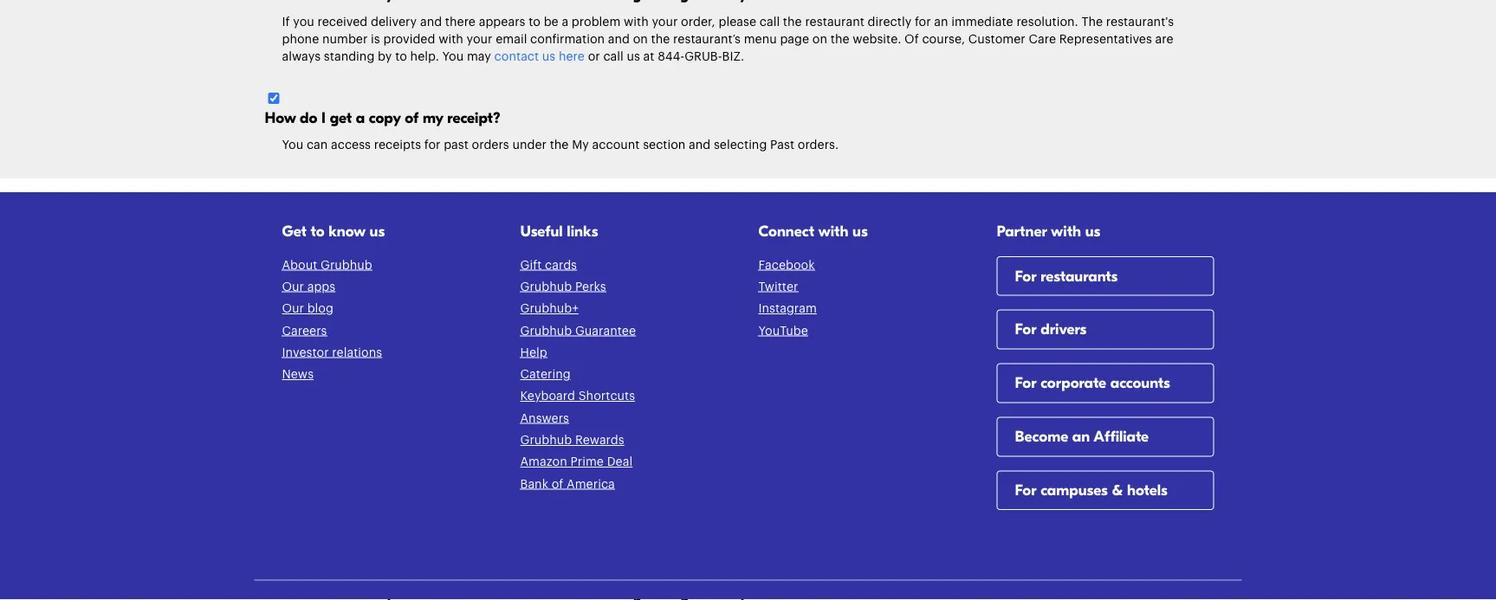 Task type: locate. For each thing, give the bounding box(es) containing it.
2 our from the top
[[282, 303, 304, 315]]

help.
[[411, 51, 439, 63]]

us up the restaurants
[[1086, 222, 1101, 241]]

1 vertical spatial you
[[282, 139, 304, 151]]

to left be
[[529, 16, 541, 28]]

for inside the for restaurants "link"
[[1015, 267, 1037, 286]]

by
[[378, 51, 392, 63]]

0 horizontal spatial you
[[282, 139, 304, 151]]

useful
[[521, 222, 563, 241]]

with right partner
[[1051, 222, 1082, 241]]

call
[[760, 16, 780, 28], [604, 51, 624, 63]]

our for our apps
[[282, 281, 304, 293]]

1 horizontal spatial for
[[915, 16, 931, 28]]

accounts
[[1111, 375, 1171, 393]]

selecting
[[714, 139, 767, 151]]

1 vertical spatial call
[[604, 51, 624, 63]]

0 horizontal spatial to
[[311, 222, 325, 241]]

our for our blog
[[282, 303, 304, 315]]

section
[[643, 139, 686, 151]]

the up page
[[783, 16, 802, 28]]

please
[[719, 16, 757, 28]]

cards
[[545, 259, 577, 271]]

2 for from the top
[[1015, 321, 1037, 339]]

call up the menu
[[760, 16, 780, 28]]

amazon
[[521, 456, 568, 469]]

grubhub down grubhub+
[[521, 325, 572, 337]]

your left order,
[[652, 16, 678, 28]]

contact us here link
[[495, 51, 585, 63]]

and up contact us here or call us at 844-grub-biz.
[[608, 33, 630, 45]]

call inside if you received delivery and there appears to be a problem with your order, please call the restaurant directly for an immediate resolution. the restaurant's phone number is provided with your email confirmation and on the restaurant's menu page on the website. of course, customer care representatives are always standing by to help. you may
[[760, 16, 780, 28]]

on
[[633, 33, 648, 45], [813, 33, 828, 45]]

us left here
[[542, 51, 556, 63]]

and up provided
[[420, 16, 442, 28]]

1 horizontal spatial to
[[395, 51, 407, 63]]

1 horizontal spatial your
[[652, 16, 678, 28]]

for
[[915, 16, 931, 28], [424, 139, 441, 151]]

answers
[[521, 413, 569, 425]]

0 vertical spatial you
[[443, 51, 464, 63]]

for left drivers on the bottom of page
[[1015, 321, 1037, 339]]

1 for from the top
[[1015, 267, 1037, 286]]

representatives
[[1060, 33, 1153, 45]]

of left my
[[405, 109, 419, 127]]

0 vertical spatial our
[[282, 281, 304, 293]]

1 horizontal spatial and
[[608, 33, 630, 45]]

and right section
[[689, 139, 711, 151]]

at
[[644, 51, 655, 63]]

the up 844-
[[651, 33, 670, 45]]

with up the at
[[624, 16, 649, 28]]

for restaurants link
[[997, 256, 1215, 471]]

0 horizontal spatial call
[[604, 51, 624, 63]]

an up course,
[[935, 16, 949, 28]]

of right bank
[[552, 478, 564, 490]]

&
[[1112, 482, 1124, 500]]

affiliate
[[1094, 428, 1150, 446]]

orders.
[[798, 139, 839, 151]]

grubhub guarantee link
[[521, 325, 636, 337]]

grubhub
[[321, 259, 373, 271], [521, 281, 572, 293], [521, 325, 572, 337], [521, 434, 572, 447]]

a right get
[[356, 109, 365, 127]]

and
[[420, 16, 442, 28], [608, 33, 630, 45], [689, 139, 711, 151]]

with right "connect"
[[819, 222, 849, 241]]

0 vertical spatial of
[[405, 109, 419, 127]]

to
[[529, 16, 541, 28], [395, 51, 407, 63], [311, 222, 325, 241]]

biz.
[[723, 51, 745, 63]]

under
[[513, 139, 547, 151]]

may
[[467, 51, 491, 63]]

for down partner
[[1015, 267, 1037, 286]]

catering link
[[521, 369, 571, 381]]

become
[[1015, 428, 1069, 446]]

number
[[322, 33, 368, 45]]

grubhub perks
[[521, 281, 607, 293]]

for campuses & hotels link
[[997, 471, 1215, 601]]

for corporate accounts link
[[997, 364, 1215, 579]]

2 horizontal spatial to
[[529, 16, 541, 28]]

contact us here or call us at 844-grub-biz.
[[495, 51, 745, 63]]

1 vertical spatial for
[[424, 139, 441, 151]]

for for for corporate accounts
[[1015, 375, 1037, 393]]

twitter
[[759, 281, 799, 293]]

0 vertical spatial and
[[420, 16, 442, 28]]

your up may
[[467, 33, 493, 45]]

partner
[[997, 222, 1048, 241]]

grubhub down gift cards link
[[521, 281, 572, 293]]

is
[[371, 33, 380, 45]]

youtube link
[[759, 325, 809, 337]]

0 vertical spatial an
[[935, 16, 949, 28]]

on up the at
[[633, 33, 648, 45]]

for inside for corporate accounts link
[[1015, 375, 1037, 393]]

an right become
[[1073, 428, 1091, 446]]

connect with us
[[759, 222, 868, 241]]

an
[[935, 16, 949, 28], [1073, 428, 1091, 446]]

menu
[[744, 33, 777, 45]]

confirmation
[[531, 33, 605, 45]]

4 for from the top
[[1015, 482, 1037, 500]]

for left campuses
[[1015, 482, 1037, 500]]

twitter link
[[759, 281, 799, 293]]

0 horizontal spatial your
[[467, 33, 493, 45]]

1 horizontal spatial a
[[562, 16, 569, 28]]

our down the about
[[282, 281, 304, 293]]

for for for drivers
[[1015, 321, 1037, 339]]

0 vertical spatial a
[[562, 16, 569, 28]]

appears
[[479, 16, 526, 28]]

0 vertical spatial for
[[915, 16, 931, 28]]

news link
[[282, 369, 314, 381]]

call right or
[[604, 51, 624, 63]]

3 for from the top
[[1015, 375, 1037, 393]]

youtube
[[759, 325, 809, 337]]

for up of
[[915, 16, 931, 28]]

on down restaurant
[[813, 33, 828, 45]]

apps
[[307, 281, 336, 293]]

2 on from the left
[[813, 33, 828, 45]]

grubhub rewards link
[[521, 434, 625, 447]]

0 horizontal spatial for
[[424, 139, 441, 151]]

0 vertical spatial your
[[652, 16, 678, 28]]

for inside for campuses & hotels link
[[1015, 482, 1037, 500]]

restaurants
[[1041, 267, 1118, 286]]

phone
[[282, 33, 319, 45]]

1 horizontal spatial call
[[760, 16, 780, 28]]

for restaurants
[[1015, 267, 1118, 286]]

to right by
[[395, 51, 407, 63]]

are
[[1156, 33, 1174, 45]]

restaurant's
[[674, 33, 741, 45]]

you left may
[[443, 51, 464, 63]]

receipts
[[374, 139, 421, 151]]

for drivers link
[[997, 310, 1215, 525]]

for for for restaurants
[[1015, 267, 1037, 286]]

news
[[282, 369, 314, 381]]

2 vertical spatial to
[[311, 222, 325, 241]]

our up 'careers' link
[[282, 303, 304, 315]]

perks
[[575, 281, 607, 293]]

help
[[521, 347, 548, 359]]

for for for campuses & hotels
[[1015, 482, 1037, 500]]

0 horizontal spatial of
[[405, 109, 419, 127]]

grubhub+ link
[[521, 303, 579, 315]]

email
[[496, 33, 527, 45]]

an inside if you received delivery and there appears to be a problem with your order, please call the restaurant directly for an immediate resolution. the restaurant's phone number is provided with your email confirmation and on the restaurant's menu page on the website. of course, customer care representatives are always standing by to help. you may
[[935, 16, 949, 28]]

0 horizontal spatial a
[[356, 109, 365, 127]]

catering
[[521, 369, 571, 381]]

2 vertical spatial and
[[689, 139, 711, 151]]

0 horizontal spatial on
[[633, 33, 648, 45]]

for left past
[[424, 139, 441, 151]]

a right be
[[562, 16, 569, 28]]

website.
[[853, 33, 902, 45]]

0 horizontal spatial an
[[935, 16, 949, 28]]

how do i get a copy of my receipt?
[[265, 109, 501, 127]]

0 vertical spatial call
[[760, 16, 780, 28]]

1 our from the top
[[282, 281, 304, 293]]

know
[[329, 222, 366, 241]]

1 vertical spatial your
[[467, 33, 493, 45]]

1 horizontal spatial on
[[813, 33, 828, 45]]

shortcuts
[[579, 391, 635, 403]]

grubhub for grubhub perks
[[521, 281, 572, 293]]

past
[[771, 139, 795, 151]]

1 vertical spatial to
[[395, 51, 407, 63]]

for left corporate
[[1015, 375, 1037, 393]]

guarantee
[[575, 325, 636, 337]]

None checkbox
[[268, 93, 280, 104]]

get
[[330, 109, 352, 127]]

grubhub down answers link
[[521, 434, 572, 447]]

1 on from the left
[[633, 33, 648, 45]]

you inside if you received delivery and there appears to be a problem with your order, please call the restaurant directly for an immediate resolution. the restaurant's phone number is provided with your email confirmation and on the restaurant's menu page on the website. of course, customer care representatives are always standing by to help. you may
[[443, 51, 464, 63]]

our blog
[[282, 303, 334, 315]]

for inside if you received delivery and there appears to be a problem with your order, please call the restaurant directly for an immediate resolution. the restaurant's phone number is provided with your email confirmation and on the restaurant's menu page on the website. of course, customer care representatives are always standing by to help. you may
[[915, 16, 931, 28]]

1 horizontal spatial of
[[552, 478, 564, 490]]

relations
[[332, 347, 382, 359]]

1 vertical spatial a
[[356, 109, 365, 127]]

1 vertical spatial our
[[282, 303, 304, 315]]

1 horizontal spatial you
[[443, 51, 464, 63]]

to right the get at the left of page
[[311, 222, 325, 241]]

1 vertical spatial an
[[1073, 428, 1091, 446]]

rewards
[[575, 434, 625, 447]]

the down restaurant
[[831, 33, 850, 45]]

you left can
[[282, 139, 304, 151]]

for inside for drivers link
[[1015, 321, 1037, 339]]

amazon prime deal
[[521, 456, 633, 469]]

of
[[405, 109, 419, 127], [552, 478, 564, 490]]

gift cards link
[[521, 259, 577, 271]]



Task type: vqa. For each thing, say whether or not it's contained in the screenshot.
•
no



Task type: describe. For each thing, give the bounding box(es) containing it.
standing
[[324, 51, 375, 63]]

my
[[423, 109, 444, 127]]

become an affiliate
[[1015, 428, 1150, 446]]

useful links
[[521, 222, 598, 241]]

us left the at
[[627, 51, 640, 63]]

care
[[1029, 33, 1057, 45]]

contact
[[495, 51, 539, 63]]

campuses
[[1041, 482, 1108, 500]]

account
[[593, 139, 640, 151]]

1 horizontal spatial an
[[1073, 428, 1091, 446]]

a inside if you received delivery and there appears to be a problem with your order, please call the restaurant directly for an immediate resolution. the restaurant's phone number is provided with your email confirmation and on the restaurant's menu page on the website. of course, customer care representatives are always standing by to help. you may
[[562, 16, 569, 28]]

of
[[905, 33, 919, 45]]

grubhub up apps
[[321, 259, 373, 271]]

corporate
[[1041, 375, 1107, 393]]

grubhub rewards
[[521, 434, 625, 447]]

amazon prime deal link
[[521, 456, 633, 469]]

deal
[[607, 456, 633, 469]]

provided
[[384, 33, 436, 45]]

course,
[[923, 33, 966, 45]]

careers link
[[282, 325, 327, 337]]

copy
[[369, 109, 401, 127]]

order,
[[681, 16, 716, 28]]

there
[[445, 16, 476, 28]]

1 vertical spatial of
[[552, 478, 564, 490]]

get
[[282, 222, 307, 241]]

become an affiliate link
[[997, 417, 1215, 601]]

partner with us
[[997, 222, 1101, 241]]

0 vertical spatial to
[[529, 16, 541, 28]]

help link
[[521, 347, 548, 359]]

keyboard shortcuts
[[521, 391, 635, 403]]

about grubhub
[[282, 259, 373, 271]]

prime
[[571, 456, 604, 469]]

here
[[559, 51, 585, 63]]

you
[[293, 16, 314, 28]]

restaurant
[[806, 16, 865, 28]]

instagram link
[[759, 303, 817, 315]]

grubhub guarantee
[[521, 325, 636, 337]]

gift cards
[[521, 259, 577, 271]]

our blog link
[[282, 303, 334, 315]]

access
[[331, 139, 371, 151]]

i
[[322, 109, 326, 127]]

2 horizontal spatial and
[[689, 139, 711, 151]]

with down there
[[439, 33, 464, 45]]

for campuses & hotels
[[1015, 482, 1168, 500]]

customer
[[969, 33, 1026, 45]]

problem
[[572, 16, 621, 28]]

investor relations
[[282, 347, 382, 359]]

immediate
[[952, 16, 1014, 28]]

connect
[[759, 222, 815, 241]]

you can access receipts for past orders under the my account section and selecting past orders.
[[282, 139, 839, 151]]

investor relations link
[[282, 347, 382, 359]]

facebook
[[759, 259, 815, 271]]

for corporate accounts
[[1015, 375, 1171, 393]]

gift
[[521, 259, 542, 271]]

the left my on the top of the page
[[550, 139, 569, 151]]

grub-
[[685, 51, 723, 63]]

grubhub for grubhub rewards
[[521, 434, 572, 447]]

grubhub for grubhub guarantee
[[521, 325, 572, 337]]

how
[[265, 109, 296, 127]]

orders
[[472, 139, 509, 151]]

delivery
[[371, 16, 417, 28]]

about
[[282, 259, 318, 271]]

for drivers
[[1015, 321, 1087, 339]]

grubhub+
[[521, 303, 579, 315]]

our apps
[[282, 281, 336, 293]]

instagram
[[759, 303, 817, 315]]

us right know
[[370, 222, 385, 241]]

us right "connect"
[[853, 222, 868, 241]]

0 horizontal spatial and
[[420, 16, 442, 28]]

or
[[588, 51, 600, 63]]

hotels
[[1128, 482, 1168, 500]]

the
[[1082, 16, 1103, 28]]

about grubhub link
[[282, 259, 373, 271]]

1 vertical spatial and
[[608, 33, 630, 45]]

bank of america
[[521, 478, 615, 490]]

drivers
[[1041, 321, 1087, 339]]

received
[[318, 16, 368, 28]]

answers link
[[521, 413, 569, 425]]

receipt?
[[448, 109, 501, 127]]

our apps link
[[282, 281, 336, 293]]



